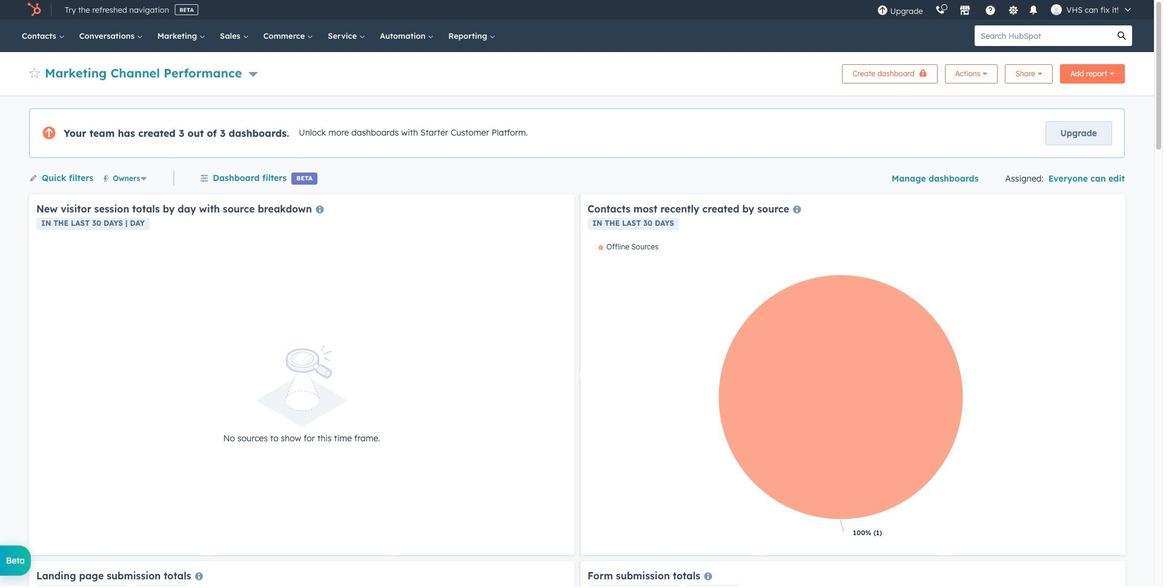 Task type: describe. For each thing, give the bounding box(es) containing it.
Search HubSpot search field
[[975, 25, 1112, 46]]

new visitor session totals by day with source breakdown element
[[29, 194, 574, 555]]

contacts most recently created by source element
[[580, 194, 1126, 555]]

interactive chart image
[[588, 242, 1118, 548]]

landing page submission totals element
[[29, 562, 574, 586]]



Task type: vqa. For each thing, say whether or not it's contained in the screenshot.
Contacts most recently created by source ELEMENT
yes



Task type: locate. For each thing, give the bounding box(es) containing it.
menu
[[871, 0, 1139, 19]]

marketplaces image
[[959, 5, 970, 16]]

banner
[[29, 61, 1125, 84]]

form submission totals element
[[580, 562, 1126, 586]]

jer mill image
[[1051, 4, 1062, 15]]

toggle series visibility region
[[598, 242, 658, 251]]



